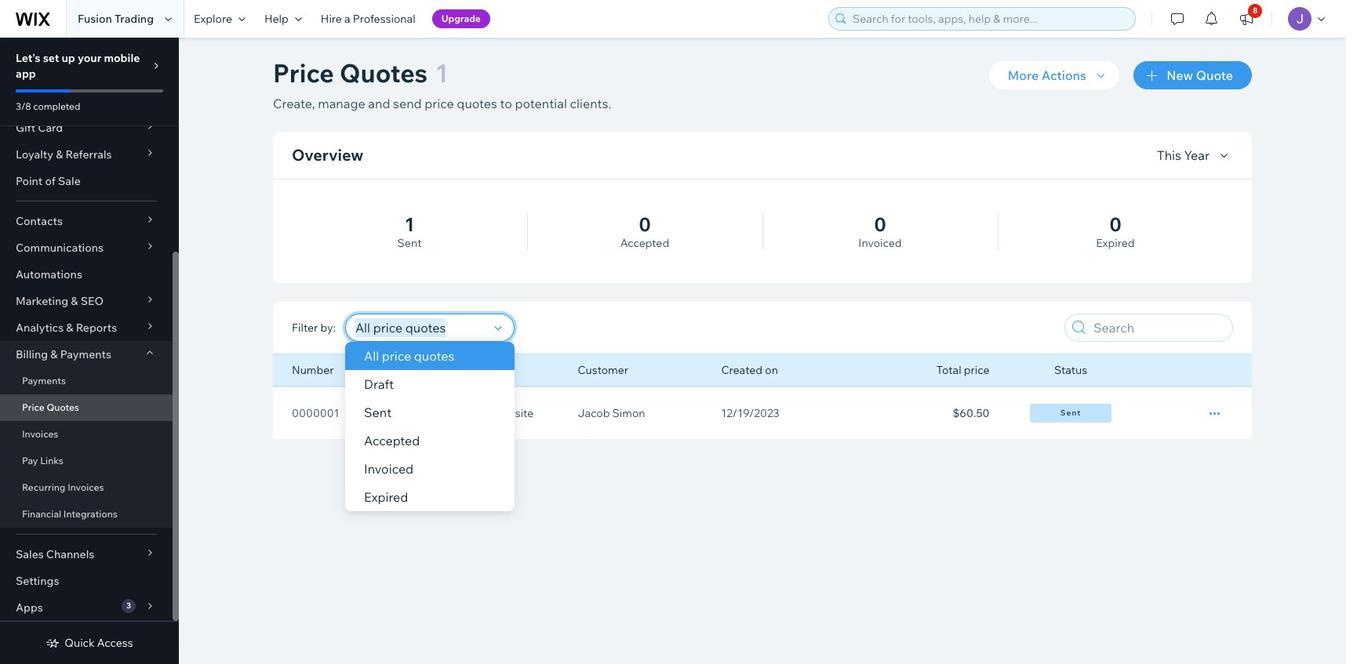 Task type: locate. For each thing, give the bounding box(es) containing it.
0 inside 0 accepted
[[639, 213, 651, 236]]

& for billing
[[50, 348, 58, 362]]

sent
[[398, 236, 422, 250], [364, 405, 392, 421], [1061, 408, 1082, 418]]

0 inside 0 expired
[[1110, 213, 1122, 236]]

quotes
[[340, 57, 428, 89], [47, 402, 79, 414]]

payments up payments link
[[60, 348, 111, 362]]

to
[[500, 96, 512, 111]]

filter by:
[[292, 321, 336, 335]]

0 horizontal spatial sent
[[364, 405, 392, 421]]

total
[[937, 363, 962, 377]]

Search field
[[1089, 315, 1228, 341]]

0 inside 0 invoiced
[[874, 213, 886, 236]]

redesign
[[392, 406, 440, 421]]

0 horizontal spatial 0
[[639, 213, 651, 236]]

0 vertical spatial expired
[[1096, 236, 1135, 250]]

title
[[392, 363, 414, 377]]

3/8
[[16, 100, 31, 112]]

redesign customer website
[[392, 406, 534, 421]]

price inside sidebar element
[[22, 402, 44, 414]]

price right total
[[964, 363, 990, 377]]

upgrade button
[[432, 9, 490, 28]]

professional
[[353, 12, 416, 26]]

automations
[[16, 268, 82, 282]]

upgrade
[[442, 13, 481, 24]]

2 0 from the left
[[874, 213, 886, 236]]

invoices
[[22, 428, 58, 440], [68, 482, 104, 494]]

set
[[43, 51, 59, 65]]

all price quotes option
[[345, 342, 515, 370]]

jacob simon
[[578, 406, 646, 421]]

fusion trading
[[78, 12, 154, 26]]

quick access
[[65, 636, 133, 651]]

quotes inside sidebar element
[[47, 402, 79, 414]]

1 horizontal spatial expired
[[1096, 236, 1135, 250]]

1 vertical spatial quotes
[[414, 348, 455, 364]]

access
[[97, 636, 133, 651]]

3/8 completed
[[16, 100, 80, 112]]

gift card
[[16, 121, 63, 135]]

sidebar element
[[0, 0, 179, 665]]

expired
[[1096, 236, 1135, 250], [364, 490, 408, 505]]

loyalty & referrals
[[16, 148, 112, 162]]

contacts
[[16, 214, 63, 228]]

hire
[[321, 12, 342, 26]]

jacob
[[578, 406, 610, 421]]

0 vertical spatial quotes
[[340, 57, 428, 89]]

quotes down payments link
[[47, 402, 79, 414]]

let's
[[16, 51, 40, 65]]

pay links link
[[0, 448, 173, 475]]

0 horizontal spatial price
[[22, 402, 44, 414]]

0 vertical spatial accepted
[[621, 236, 670, 250]]

0 vertical spatial payments
[[60, 348, 111, 362]]

1 horizontal spatial price
[[425, 96, 454, 111]]

payments inside popup button
[[60, 348, 111, 362]]

sale
[[58, 174, 81, 188]]

payments link
[[0, 368, 173, 395]]

communications button
[[0, 235, 173, 261]]

& left reports
[[66, 321, 73, 335]]

& for analytics
[[66, 321, 73, 335]]

mobile
[[104, 51, 140, 65]]

list box
[[345, 342, 515, 512]]

customer
[[443, 406, 491, 421]]

& left seo
[[71, 294, 78, 308]]

sales
[[16, 548, 44, 562]]

0 vertical spatial quotes
[[457, 96, 497, 111]]

settings link
[[0, 568, 173, 595]]

all
[[364, 348, 379, 364]]

1 horizontal spatial invoices
[[68, 482, 104, 494]]

loyalty & referrals button
[[0, 141, 173, 168]]

analytics
[[16, 321, 64, 335]]

1 0 from the left
[[639, 213, 651, 236]]

1 horizontal spatial invoiced
[[859, 236, 902, 250]]

create,
[[273, 96, 315, 111]]

0 vertical spatial 1
[[436, 57, 448, 89]]

1 horizontal spatial accepted
[[621, 236, 670, 250]]

number
[[292, 363, 334, 377]]

1 vertical spatial quotes
[[47, 402, 79, 414]]

&
[[56, 148, 63, 162], [71, 294, 78, 308], [66, 321, 73, 335], [50, 348, 58, 362]]

0 horizontal spatial quotes
[[47, 402, 79, 414]]

0 vertical spatial price
[[273, 57, 334, 89]]

fusion
[[78, 12, 112, 26]]

2 horizontal spatial price
[[964, 363, 990, 377]]

& inside 'analytics & reports' dropdown button
[[66, 321, 73, 335]]

quotes up and
[[340, 57, 428, 89]]

& inside billing & payments popup button
[[50, 348, 58, 362]]

more actions
[[1008, 67, 1087, 83]]

& inside loyalty & referrals dropdown button
[[56, 148, 63, 162]]

1 horizontal spatial 0
[[874, 213, 886, 236]]

created on
[[722, 363, 778, 377]]

links
[[40, 455, 63, 467]]

1 horizontal spatial quotes
[[340, 57, 428, 89]]

0 expired
[[1096, 213, 1135, 250]]

price inside option
[[382, 348, 411, 364]]

payments
[[60, 348, 111, 362], [22, 375, 66, 387]]

up
[[62, 51, 75, 65]]

accepted
[[621, 236, 670, 250], [364, 433, 420, 449]]

price up create,
[[273, 57, 334, 89]]

0 horizontal spatial price
[[382, 348, 411, 364]]

total price
[[937, 363, 990, 377]]

quotes up redesign
[[414, 348, 455, 364]]

& inside the marketing & seo popup button
[[71, 294, 78, 308]]

price
[[273, 57, 334, 89], [22, 402, 44, 414]]

0 horizontal spatial quotes
[[414, 348, 455, 364]]

contacts button
[[0, 208, 173, 235]]

website
[[494, 406, 534, 421]]

1 horizontal spatial quotes
[[457, 96, 497, 111]]

0 vertical spatial invoices
[[22, 428, 58, 440]]

customer
[[578, 363, 629, 377]]

hire a professional link
[[311, 0, 425, 38]]

None field
[[351, 315, 490, 341]]

2 horizontal spatial 0
[[1110, 213, 1122, 236]]

1 vertical spatial payments
[[22, 375, 66, 387]]

0
[[639, 213, 651, 236], [874, 213, 886, 236], [1110, 213, 1122, 236]]

communications
[[16, 241, 104, 255]]

point
[[16, 174, 43, 188]]

1 vertical spatial price
[[22, 402, 44, 414]]

1 vertical spatial expired
[[364, 490, 408, 505]]

point of sale link
[[0, 168, 173, 195]]

loyalty
[[16, 148, 53, 162]]

pay links
[[22, 455, 63, 467]]

1 vertical spatial invoices
[[68, 482, 104, 494]]

3
[[126, 601, 131, 611]]

price right all
[[382, 348, 411, 364]]

& right loyalty
[[56, 148, 63, 162]]

0 vertical spatial invoiced
[[859, 236, 902, 250]]

invoices down pay links link
[[68, 482, 104, 494]]

new quote button
[[1134, 61, 1252, 89]]

0 invoiced
[[859, 213, 902, 250]]

1 vertical spatial invoiced
[[364, 461, 414, 477]]

payments up price quotes
[[22, 375, 66, 387]]

apps
[[16, 601, 43, 615]]

price right send
[[425, 96, 454, 111]]

1 horizontal spatial 1
[[436, 57, 448, 89]]

quotes for price quotes
[[47, 402, 79, 414]]

app
[[16, 67, 36, 81]]

financial
[[22, 508, 61, 520]]

3 0 from the left
[[1110, 213, 1122, 236]]

price quotes
[[22, 402, 79, 414]]

price down the billing
[[22, 402, 44, 414]]

& right the billing
[[50, 348, 58, 362]]

0 horizontal spatial expired
[[364, 490, 408, 505]]

gift card button
[[0, 115, 173, 141]]

expired inside list box
[[364, 490, 408, 505]]

1 vertical spatial 1
[[405, 213, 414, 236]]

this year
[[1157, 148, 1210, 163]]

1 vertical spatial accepted
[[364, 433, 420, 449]]

0 horizontal spatial 1
[[405, 213, 414, 236]]

1 horizontal spatial price
[[273, 57, 334, 89]]

pay
[[22, 455, 38, 467]]

price inside "price quotes 1 create, manage and send price quotes to potential clients."
[[273, 57, 334, 89]]

0 horizontal spatial accepted
[[364, 433, 420, 449]]

quotes left to
[[457, 96, 497, 111]]

invoices up 'pay links'
[[22, 428, 58, 440]]

by:
[[321, 321, 336, 335]]

invoices link
[[0, 421, 173, 448]]

0 horizontal spatial invoiced
[[364, 461, 414, 477]]

quotes inside "price quotes 1 create, manage and send price quotes to potential clients."
[[340, 57, 428, 89]]

12/19/2023
[[722, 406, 780, 421]]



Task type: describe. For each thing, give the bounding box(es) containing it.
Search for tools, apps, help & more... field
[[848, 8, 1131, 30]]

channels
[[46, 548, 94, 562]]

0000001
[[292, 406, 339, 421]]

price for price quotes 1 create, manage and send price quotes to potential clients.
[[273, 57, 334, 89]]

of
[[45, 174, 56, 188]]

marketing
[[16, 294, 68, 308]]

0 for 0 accepted
[[639, 213, 651, 236]]

0 horizontal spatial invoices
[[22, 428, 58, 440]]

settings
[[16, 574, 59, 589]]

price for price quotes
[[22, 402, 44, 414]]

recurring
[[22, 482, 65, 494]]

billing
[[16, 348, 48, 362]]

0 for 0 expired
[[1110, 213, 1122, 236]]

price quotes 1 create, manage and send price quotes to potential clients.
[[273, 57, 612, 111]]

quick
[[65, 636, 95, 651]]

hire a professional
[[321, 12, 416, 26]]

price for total price
[[964, 363, 990, 377]]

1 horizontal spatial sent
[[398, 236, 422, 250]]

2 horizontal spatial sent
[[1061, 408, 1082, 418]]

new
[[1167, 67, 1194, 83]]

gift
[[16, 121, 35, 135]]

on
[[765, 363, 778, 377]]

& for marketing
[[71, 294, 78, 308]]

price for all price quotes
[[382, 348, 411, 364]]

help
[[264, 12, 289, 26]]

automations link
[[0, 261, 173, 288]]

billing & payments
[[16, 348, 111, 362]]

sales channels button
[[0, 541, 173, 568]]

this
[[1157, 148, 1182, 163]]

referrals
[[66, 148, 112, 162]]

your
[[78, 51, 101, 65]]

simon
[[613, 406, 646, 421]]

marketing & seo button
[[0, 288, 173, 315]]

a
[[345, 12, 351, 26]]

seo
[[81, 294, 104, 308]]

quotes inside "price quotes 1 create, manage and send price quotes to potential clients."
[[457, 96, 497, 111]]

created
[[722, 363, 763, 377]]

billing & payments button
[[0, 341, 173, 368]]

$60.50
[[953, 406, 990, 421]]

status
[[1055, 363, 1088, 377]]

analytics & reports button
[[0, 315, 173, 341]]

financial integrations link
[[0, 501, 173, 528]]

more actions button
[[989, 61, 1120, 89]]

0 for 0 invoiced
[[874, 213, 886, 236]]

and
[[368, 96, 390, 111]]

quotes for price quotes 1 create, manage and send price quotes to potential clients.
[[340, 57, 428, 89]]

0 accepted
[[621, 213, 670, 250]]

quick access button
[[46, 636, 133, 651]]

trading
[[115, 12, 154, 26]]

completed
[[33, 100, 80, 112]]

sales channels
[[16, 548, 94, 562]]

actions
[[1042, 67, 1087, 83]]

1 sent
[[398, 213, 422, 250]]

quotes inside option
[[414, 348, 455, 364]]

sent inside list box
[[364, 405, 392, 421]]

analytics & reports
[[16, 321, 117, 335]]

list box containing all price quotes
[[345, 342, 515, 512]]

integrations
[[63, 508, 118, 520]]

this year button
[[1157, 146, 1234, 165]]

8
[[1253, 5, 1258, 16]]

draft
[[364, 377, 394, 392]]

filter
[[292, 321, 318, 335]]

accepted inside list box
[[364, 433, 420, 449]]

marketing & seo
[[16, 294, 104, 308]]

1 inside "price quotes 1 create, manage and send price quotes to potential clients."
[[436, 57, 448, 89]]

clients.
[[570, 96, 612, 111]]

price quotes link
[[0, 395, 173, 421]]

8 button
[[1230, 0, 1264, 38]]

& for loyalty
[[56, 148, 63, 162]]

1 inside 1 sent
[[405, 213, 414, 236]]

price inside "price quotes 1 create, manage and send price quotes to potential clients."
[[425, 96, 454, 111]]

new quote
[[1167, 67, 1234, 83]]

send
[[393, 96, 422, 111]]

financial integrations
[[22, 508, 118, 520]]

quote
[[1196, 67, 1234, 83]]

point of sale
[[16, 174, 81, 188]]

potential
[[515, 96, 567, 111]]



Task type: vqa. For each thing, say whether or not it's contained in the screenshot.
the topmost Accepted
yes



